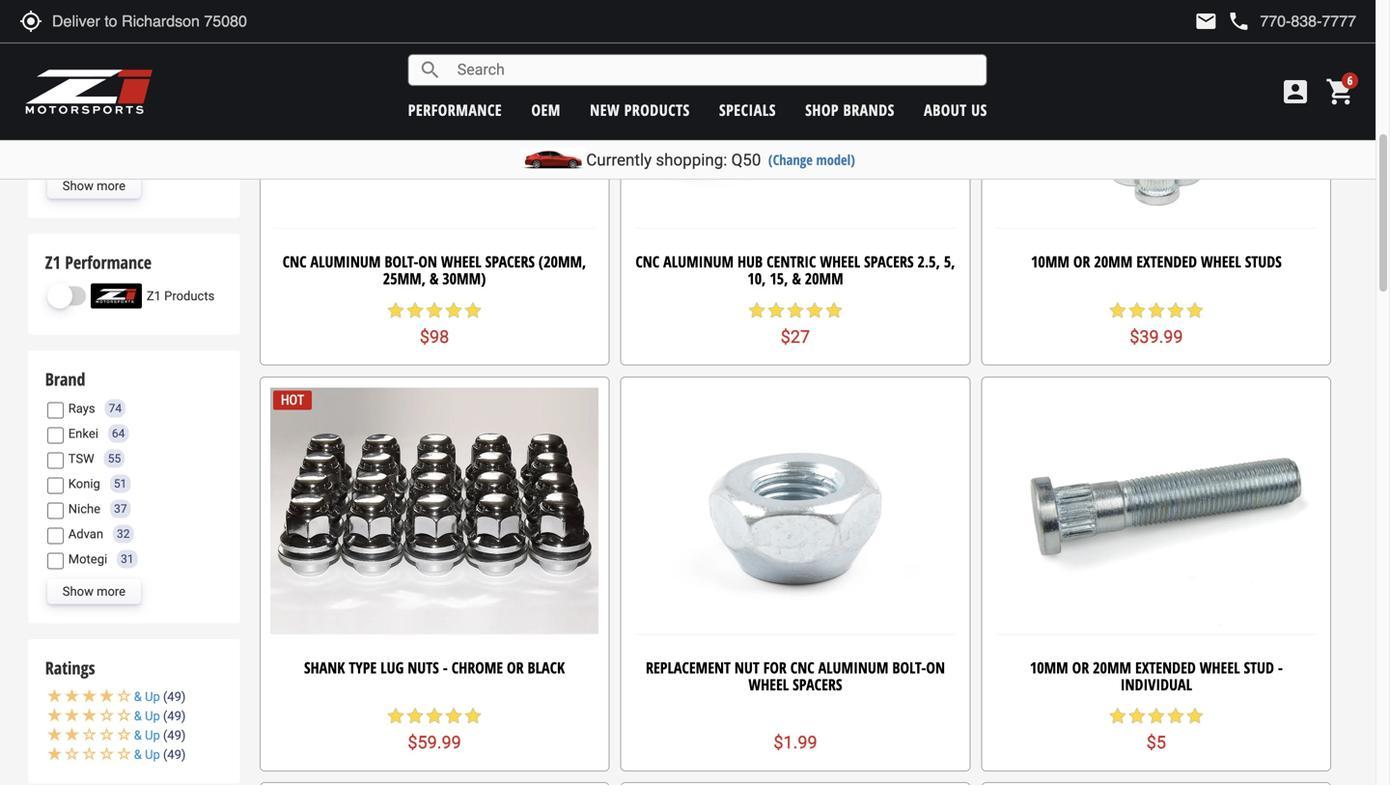 Task type: vqa. For each thing, say whether or not it's contained in the screenshot.
'Studs'
yes



Task type: describe. For each thing, give the bounding box(es) containing it.
shank type lug nuts - chrome or black
[[304, 657, 565, 678]]

for
[[764, 657, 787, 678]]

on inside replacement nut for cnc aluminum bolt-on wheel spacers
[[927, 657, 945, 678]]

- inside the 10mm or 20mm extended wheel stud - individual
[[1279, 657, 1283, 678]]

ratings
[[45, 656, 95, 680]]

shank
[[304, 657, 345, 678]]

mail link
[[1195, 10, 1218, 33]]

(20mm,
[[539, 251, 587, 272]]

individual
[[1121, 674, 1193, 695]]

shop brands
[[806, 99, 895, 120]]

37
[[114, 502, 127, 516]]

products
[[624, 99, 690, 120]]

model)
[[816, 150, 855, 169]]

495
[[187, 25, 206, 38]]

on inside cnc aluminum bolt-on wheel spacers (20mm, 25mm, & 30mm)
[[419, 251, 437, 272]]

shop brands link
[[806, 99, 895, 120]]

extended for stud
[[1136, 657, 1196, 678]]

mail
[[1195, 10, 1218, 33]]

z1 products
[[147, 289, 215, 303]]

0 horizontal spatial q50
[[150, 24, 173, 38]]

my_location
[[19, 10, 42, 33]]

us
[[972, 99, 988, 120]]

hub
[[738, 251, 763, 272]]

shopping_cart link
[[1321, 76, 1357, 107]]

350z
[[150, 144, 179, 158]]

more for 2nd show more button from the bottom of the page
[[97, 178, 126, 193]]

centric
[[767, 251, 816, 272]]

enkei
[[68, 426, 98, 441]]

31
[[121, 552, 134, 566]]

nuts
[[408, 657, 439, 678]]

new products link
[[590, 99, 690, 120]]

(change
[[769, 150, 813, 169]]

chrome
[[452, 657, 503, 678]]

55
[[108, 452, 121, 466]]

4 49 from the top
[[167, 747, 181, 762]]

oem
[[532, 99, 561, 120]]

shopping_cart
[[1326, 76, 1357, 107]]

performance
[[65, 250, 152, 274]]

3 & up 49 from the top
[[134, 728, 181, 743]]

about us
[[924, 99, 988, 120]]

motegi
[[68, 552, 107, 566]]

account_box link
[[1276, 76, 1316, 107]]

74
[[109, 402, 122, 415]]

currently shopping: q50 (change model)
[[586, 150, 855, 169]]

30mm)
[[443, 268, 486, 289]]

currently
[[586, 150, 652, 169]]

2 & up 49 from the top
[[134, 709, 181, 723]]

new
[[590, 99, 620, 120]]

stud
[[1244, 657, 1275, 678]]

infiniti q50 sedan hybrid v37 2014 2015 2016 2017 2018 2019 2020 vq37vhr 2.0t 3.0t 3.7l red sport redsport vr30ddtt z1 motorsports image
[[68, 19, 146, 44]]

1 49 from the top
[[167, 689, 181, 704]]

mail phone
[[1195, 10, 1251, 33]]

20mm inside cnc aluminum hub centric wheel spacers 2.5, 5, 10, 15, & 20mm
[[805, 268, 844, 289]]

star star star star star $98
[[386, 301, 483, 347]]

1 up from the top
[[145, 689, 160, 704]]

1 & up 49 from the top
[[134, 689, 181, 704]]

niche
[[68, 502, 101, 516]]

infiniti g35 coupe sedan v35 v36 skyline 2003 2004 2005 2006 2007 2008 3.5l vq35de revup rev up vq35hr z1 motorsports image
[[68, 79, 146, 104]]

brands
[[844, 99, 895, 120]]

bolt- inside replacement nut for cnc aluminum bolt-on wheel spacers
[[893, 657, 927, 678]]

nissan 350z z33 2003 2004 2005 2006 2007 2008 2009 vq35de 3.5l revup rev up vq35hr nismo z1 motorsports image
[[68, 139, 146, 164]]

1 show from the top
[[63, 178, 94, 193]]

aluminum for bolt-
[[311, 251, 381, 272]]

phone
[[1228, 10, 1251, 33]]

shopping:
[[656, 150, 728, 169]]

aluminum for hub
[[664, 251, 734, 272]]

cnc for cnc aluminum hub centric wheel spacers 2.5, 5, 10, 15, & 20mm
[[636, 251, 660, 272]]

cnc aluminum hub centric wheel spacers 2.5, 5, 10, 15, & 20mm
[[636, 251, 956, 289]]

5,
[[944, 251, 956, 272]]

replacement nut for cnc aluminum bolt-on wheel spacers
[[646, 657, 945, 695]]

$39.99
[[1130, 327, 1184, 347]]

star star star star star $5
[[1109, 706, 1205, 753]]

$98
[[420, 327, 449, 347]]

10mm for 10mm or 20mm extended wheel stud - individual
[[1030, 657, 1069, 678]]

aluminum inside replacement nut for cnc aluminum bolt-on wheel spacers
[[819, 657, 889, 678]]

lug
[[381, 657, 404, 678]]

infiniti g37 coupe sedan convertible v36 cv36 hv36 skyline 2008 2009 2010 2011 2012 2013 3.7l vq37vhr z1 motorsports image
[[68, 109, 146, 134]]

rays
[[68, 401, 95, 416]]

1 show more button from the top
[[47, 173, 141, 198]]

10,
[[748, 268, 766, 289]]

Search search field
[[442, 55, 987, 85]]

cnc inside replacement nut for cnc aluminum bolt-on wheel spacers
[[791, 657, 815, 678]]

products
[[164, 289, 215, 303]]

2 show from the top
[[63, 584, 94, 599]]

advan
[[68, 527, 103, 541]]

new products
[[590, 99, 690, 120]]

bolt- inside cnc aluminum bolt-on wheel spacers (20mm, 25mm, & 30mm)
[[385, 251, 419, 272]]

$1.99
[[774, 733, 818, 753]]

wheel inside replacement nut for cnc aluminum bolt-on wheel spacers
[[749, 674, 789, 695]]

4 up from the top
[[145, 747, 160, 762]]

cnc for cnc aluminum bolt-on wheel spacers (20mm, 25mm, & 30mm)
[[283, 251, 307, 272]]

konig
[[68, 476, 100, 491]]

2.5,
[[918, 251, 940, 272]]

10mm or 20mm extended wheel stud - individual
[[1030, 657, 1283, 695]]



Task type: locate. For each thing, give the bounding box(es) containing it.
1 vertical spatial z1
[[147, 289, 161, 303]]

20mm inside the 10mm or 20mm extended wheel stud - individual
[[1093, 657, 1132, 678]]

aluminum left hub
[[664, 251, 734, 272]]

bolt-
[[385, 251, 419, 272], [893, 657, 927, 678]]

wheel for cnc aluminum bolt-on wheel spacers (20mm, 25mm, & 30mm)
[[441, 251, 482, 272]]

0 vertical spatial show more button
[[47, 173, 141, 198]]

aluminum left 25mm,
[[311, 251, 381, 272]]

0 horizontal spatial on
[[419, 251, 437, 272]]

about us link
[[924, 99, 988, 120]]

(change model) link
[[769, 150, 855, 169]]

performance link
[[408, 99, 502, 120]]

star
[[386, 301, 406, 320], [406, 301, 425, 320], [425, 301, 444, 320], [444, 301, 464, 320], [464, 301, 483, 320], [747, 301, 767, 320], [767, 301, 786, 320], [786, 301, 805, 320], [805, 301, 825, 320], [825, 301, 844, 320], [1109, 301, 1128, 320], [1128, 301, 1147, 320], [1147, 301, 1166, 320], [1166, 301, 1186, 320], [1186, 301, 1205, 320], [386, 706, 406, 726], [406, 706, 425, 726], [425, 706, 444, 726], [444, 706, 464, 726], [464, 706, 483, 726], [1109, 706, 1128, 726], [1128, 706, 1147, 726], [1147, 706, 1166, 726], [1166, 706, 1186, 726], [1186, 706, 1205, 726]]

nissan 370z z34 2009 2010 2011 2012 2013 2014 2015 2016 2017 2018 2019 3.7l vq37vhr vhr nismo z1 motorsports image
[[68, 49, 146, 74]]

-
[[443, 657, 448, 678], [1279, 657, 1283, 678]]

or inside the 10mm or 20mm extended wheel stud - individual
[[1073, 657, 1090, 678]]

1 - from the left
[[443, 657, 448, 678]]

aluminum inside cnc aluminum hub centric wheel spacers 2.5, 5, 10, 15, & 20mm
[[664, 251, 734, 272]]

1 vertical spatial 10mm
[[1030, 657, 1069, 678]]

more down 31
[[97, 584, 126, 599]]

wheel right 'centric'
[[820, 251, 861, 272]]

0 horizontal spatial aluminum
[[311, 251, 381, 272]]

extended up star star star star star $5
[[1136, 657, 1196, 678]]

1 vertical spatial show
[[63, 584, 94, 599]]

1 horizontal spatial -
[[1279, 657, 1283, 678]]

2 horizontal spatial aluminum
[[819, 657, 889, 678]]

or for 10mm or 20mm extended wheel stud - individual
[[1073, 657, 1090, 678]]

extended
[[1137, 251, 1197, 272], [1136, 657, 1196, 678]]

extended inside the 10mm or 20mm extended wheel stud - individual
[[1136, 657, 1196, 678]]

1 vertical spatial show more button
[[47, 579, 141, 604]]

&
[[430, 268, 439, 289], [792, 268, 801, 289], [134, 689, 142, 704], [134, 709, 142, 723], [134, 728, 142, 743], [134, 747, 142, 762]]

1 vertical spatial q50
[[732, 150, 761, 169]]

on
[[419, 251, 437, 272], [927, 657, 945, 678]]

show more down the motegi
[[63, 584, 126, 599]]

3 49 from the top
[[167, 728, 181, 743]]

star star star star star $27
[[747, 301, 844, 347]]

extended for studs
[[1137, 251, 1197, 272]]

370z
[[150, 54, 179, 68]]

0 horizontal spatial -
[[443, 657, 448, 678]]

spacers inside replacement nut for cnc aluminum bolt-on wheel spacers
[[793, 674, 843, 695]]

- right the nuts
[[443, 657, 448, 678]]

aluminum right for
[[819, 657, 889, 678]]

3 up from the top
[[145, 728, 160, 743]]

star star star star star $59.99
[[386, 706, 483, 753]]

1 horizontal spatial on
[[927, 657, 945, 678]]

20mm for 10mm or 20mm extended wheel studs
[[1094, 251, 1133, 272]]

None checkbox
[[47, 55, 64, 72], [47, 503, 64, 519], [47, 55, 64, 72], [47, 503, 64, 519]]

phone link
[[1228, 10, 1357, 33]]

type
[[349, 657, 377, 678]]

20mm up star star star star star $39.99
[[1094, 251, 1133, 272]]

32
[[117, 527, 130, 541]]

0 vertical spatial bolt-
[[385, 251, 419, 272]]

1 vertical spatial show more
[[63, 584, 126, 599]]

1 horizontal spatial aluminum
[[664, 251, 734, 272]]

& inside cnc aluminum bolt-on wheel spacers (20mm, 25mm, & 30mm)
[[430, 268, 439, 289]]

502
[[193, 144, 212, 158]]

show down nissan 350z z33 2003 2004 2005 2006 2007 2008 2009 vq35de 3.5l revup rev up vq35hr nismo z1 motorsports image
[[63, 178, 94, 193]]

1 vertical spatial on
[[927, 657, 945, 678]]

nut
[[735, 657, 760, 678]]

q50
[[150, 24, 173, 38], [732, 150, 761, 169]]

shop
[[806, 99, 839, 120]]

show more button down nissan 350z z33 2003 2004 2005 2006 2007 2008 2009 vq35de 3.5l revup rev up vq35hr nismo z1 motorsports image
[[47, 173, 141, 198]]

49
[[167, 689, 181, 704], [167, 709, 181, 723], [167, 728, 181, 743], [167, 747, 181, 762]]

brand
[[45, 367, 85, 391]]

1 horizontal spatial spacers
[[793, 674, 843, 695]]

$27
[[781, 327, 810, 347]]

20mm up star star star star star $5
[[1093, 657, 1132, 678]]

specials link
[[719, 99, 776, 120]]

cnc inside cnc aluminum bolt-on wheel spacers (20mm, 25mm, & 30mm)
[[283, 251, 307, 272]]

64
[[112, 427, 125, 440]]

1 horizontal spatial q50
[[732, 150, 761, 169]]

wheel inside cnc aluminum bolt-on wheel spacers (20mm, 25mm, & 30mm)
[[441, 251, 482, 272]]

0 vertical spatial z1
[[45, 250, 61, 274]]

1 horizontal spatial bolt-
[[893, 657, 927, 678]]

0 vertical spatial q50
[[150, 24, 173, 38]]

extended up star star star star star $39.99
[[1137, 251, 1197, 272]]

0 horizontal spatial cnc
[[283, 251, 307, 272]]

z1 left performance
[[45, 250, 61, 274]]

show more down nissan 350z z33 2003 2004 2005 2006 2007 2008 2009 vq35de 3.5l revup rev up vq35hr nismo z1 motorsports image
[[63, 178, 126, 193]]

wheel for 10mm or 20mm extended wheel stud - individual
[[1200, 657, 1241, 678]]

- right stud
[[1279, 657, 1283, 678]]

cnc inside cnc aluminum hub centric wheel spacers 2.5, 5, 10, 15, & 20mm
[[636, 251, 660, 272]]

wheel for cnc aluminum hub centric wheel spacers 2.5, 5, 10, 15, & 20mm
[[820, 251, 861, 272]]

1 horizontal spatial cnc
[[636, 251, 660, 272]]

more for 2nd show more button from the top of the page
[[97, 584, 126, 599]]

0 horizontal spatial bolt-
[[385, 251, 419, 272]]

0 vertical spatial on
[[419, 251, 437, 272]]

& up 49
[[134, 689, 181, 704], [134, 709, 181, 723], [134, 728, 181, 743], [134, 747, 181, 762]]

0 horizontal spatial spacers
[[485, 251, 535, 272]]

spacers right for
[[793, 674, 843, 695]]

spacers left (20mm, at the top left
[[485, 251, 535, 272]]

None checkbox
[[47, 25, 64, 42], [47, 85, 64, 101], [47, 402, 64, 419], [47, 427, 64, 444], [47, 453, 64, 469], [47, 478, 64, 494], [47, 528, 64, 544], [47, 553, 64, 569], [47, 25, 64, 42], [47, 85, 64, 101], [47, 402, 64, 419], [47, 427, 64, 444], [47, 453, 64, 469], [47, 478, 64, 494], [47, 528, 64, 544], [47, 553, 64, 569]]

wheel for 10mm or 20mm extended wheel studs
[[1201, 251, 1242, 272]]

2 49 from the top
[[167, 709, 181, 723]]

wheel up $1.99
[[749, 674, 789, 695]]

2 show more from the top
[[63, 584, 126, 599]]

wheel inside the 10mm or 20mm extended wheel stud - individual
[[1200, 657, 1241, 678]]

or
[[1074, 251, 1091, 272], [507, 657, 524, 678], [1073, 657, 1090, 678]]

2 more from the top
[[97, 584, 126, 599]]

& inside cnc aluminum hub centric wheel spacers 2.5, 5, 10, 15, & 20mm
[[792, 268, 801, 289]]

2 up from the top
[[145, 709, 160, 723]]

1 show more from the top
[[63, 178, 126, 193]]

2 show more button from the top
[[47, 579, 141, 604]]

search
[[419, 58, 442, 82]]

z1
[[45, 250, 61, 274], [147, 289, 161, 303]]

tsw
[[68, 451, 94, 466]]

z1 performance
[[45, 250, 152, 274]]

more
[[97, 178, 126, 193], [97, 584, 126, 599]]

z1 left products
[[147, 289, 161, 303]]

spacers inside cnc aluminum bolt-on wheel spacers (20mm, 25mm, & 30mm)
[[485, 251, 535, 272]]

z1 motorsports logo image
[[24, 68, 154, 116]]

spacers left 2.5,
[[864, 251, 914, 272]]

z1 for z1 performance
[[45, 250, 61, 274]]

studs
[[1245, 251, 1282, 272]]

10mm or 20mm extended wheel studs
[[1031, 251, 1282, 272]]

up
[[145, 689, 160, 704], [145, 709, 160, 723], [145, 728, 160, 743], [145, 747, 160, 762]]

replacement
[[646, 657, 731, 678]]

show more button down the motegi
[[47, 579, 141, 604]]

oem link
[[532, 99, 561, 120]]

25mm,
[[383, 268, 426, 289]]

0 vertical spatial show more
[[63, 178, 126, 193]]

performance
[[408, 99, 502, 120]]

spacers for (20mm,
[[485, 251, 535, 272]]

2 horizontal spatial cnc
[[791, 657, 815, 678]]

1 more from the top
[[97, 178, 126, 193]]

1 horizontal spatial z1
[[147, 289, 161, 303]]

spacers for 2.5,
[[864, 251, 914, 272]]

star star star star star $39.99
[[1109, 301, 1205, 347]]

spacers inside cnc aluminum hub centric wheel spacers 2.5, 5, 10, 15, & 20mm
[[864, 251, 914, 272]]

specials
[[719, 99, 776, 120]]

$5
[[1147, 733, 1167, 753]]

black
[[528, 657, 565, 678]]

wheel left studs
[[1201, 251, 1242, 272]]

0 vertical spatial show
[[63, 178, 94, 193]]

2 - from the left
[[1279, 657, 1283, 678]]

wheel
[[441, 251, 482, 272], [820, 251, 861, 272], [1201, 251, 1242, 272], [1200, 657, 1241, 678], [749, 674, 789, 695]]

1 vertical spatial more
[[97, 584, 126, 599]]

wheel left stud
[[1200, 657, 1241, 678]]

about
[[924, 99, 967, 120]]

10mm for 10mm or 20mm extended wheel studs
[[1031, 251, 1070, 272]]

show more
[[63, 178, 126, 193], [63, 584, 126, 599]]

show more button
[[47, 173, 141, 198], [47, 579, 141, 604]]

cnc aluminum bolt-on wheel spacers (20mm, 25mm, & 30mm)
[[283, 251, 587, 289]]

q50 up 370z at the top
[[150, 24, 173, 38]]

wheel inside cnc aluminum hub centric wheel spacers 2.5, 5, 10, 15, & 20mm
[[820, 251, 861, 272]]

more down nissan 350z z33 2003 2004 2005 2006 2007 2008 2009 vq35de 3.5l revup rev up vq35hr nismo z1 motorsports image
[[97, 178, 126, 193]]

51
[[114, 477, 127, 491]]

15,
[[770, 268, 789, 289]]

g35
[[150, 84, 173, 98]]

wheel right 25mm,
[[441, 251, 482, 272]]

20mm right the 15,
[[805, 268, 844, 289]]

q50 left (change
[[732, 150, 761, 169]]

20mm for 10mm or 20mm extended wheel stud - individual
[[1093, 657, 1132, 678]]

$59.99
[[408, 733, 461, 753]]

or for 10mm or 20mm extended wheel studs
[[1074, 251, 1091, 272]]

10mm inside the 10mm or 20mm extended wheel stud - individual
[[1030, 657, 1069, 678]]

0 horizontal spatial z1
[[45, 250, 61, 274]]

aluminum
[[311, 251, 381, 272], [664, 251, 734, 272], [819, 657, 889, 678]]

show down the motegi
[[63, 584, 94, 599]]

0 vertical spatial 10mm
[[1031, 251, 1070, 272]]

1 vertical spatial bolt-
[[893, 657, 927, 678]]

z1 for z1 products
[[147, 289, 161, 303]]

aluminum inside cnc aluminum bolt-on wheel spacers (20mm, 25mm, & 30mm)
[[311, 251, 381, 272]]

0 vertical spatial extended
[[1137, 251, 1197, 272]]

0 vertical spatial more
[[97, 178, 126, 193]]

1 vertical spatial extended
[[1136, 657, 1196, 678]]

2 horizontal spatial spacers
[[864, 251, 914, 272]]

account_box
[[1281, 76, 1311, 107]]

4 & up 49 from the top
[[134, 747, 181, 762]]



